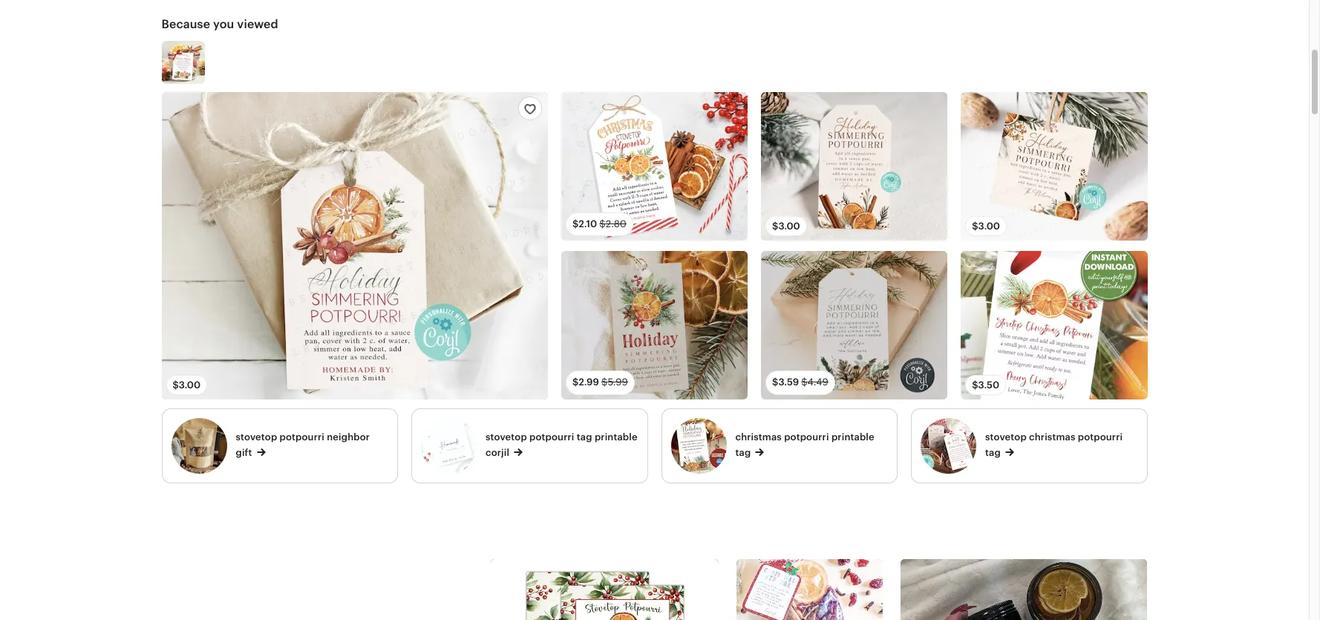 Task type: locate. For each thing, give the bounding box(es) containing it.
potpourri inside christmas potpourri printable tag
[[784, 432, 829, 443]]

editable holiday simmering potpourri christmas gift tag, personalized holiday potpourri tag, teacher coworker neighbor secret santa, corjl image
[[761, 92, 948, 241]]

0 horizontal spatial printable
[[595, 432, 638, 443]]

3.59
[[779, 377, 799, 388]]

2.80
[[606, 218, 627, 229]]

potpourri
[[280, 432, 325, 443], [530, 432, 575, 443], [784, 432, 829, 443], [1078, 432, 1123, 443]]

tag
[[577, 432, 592, 443], [736, 447, 751, 459], [986, 447, 1001, 459]]

3.50
[[979, 379, 1000, 390]]

1 christmas from the left
[[736, 432, 782, 443]]

tag inside "stovetop christmas potpourri tag"
[[986, 447, 1001, 459]]

1 horizontal spatial christmas
[[1029, 432, 1076, 443]]

because you viewed
[[162, 17, 278, 31]]

2 horizontal spatial 3.00
[[979, 220, 1000, 232]]

1 horizontal spatial $ 3.00
[[772, 220, 800, 232]]

personalized christmas gift tags, potpourri gift tag, stovetop potpourri, holiday gift tags, christmas gift cards, christmas enclosure cards image
[[490, 559, 719, 620]]

stovetop up the 'gift' in the left of the page
[[236, 432, 277, 443]]

1 horizontal spatial 3.00
[[779, 220, 800, 232]]

stovetop down 3.50
[[986, 432, 1027, 443]]

$ for printable holiday simmering stovetop potpourri tag, teacher employee client staff gift idea, homemade christmas potpourri instructions tag image
[[173, 379, 179, 390]]

3.00 for 'editable holiday simmering potpourri christmas gift tag, personalized holiday potpourri tag, teacher coworker neighbor secret santa, corjl' "image" on the top of the page
[[779, 220, 800, 232]]

0 horizontal spatial stovetop
[[236, 432, 277, 443]]

0 horizontal spatial 3.00
[[179, 379, 201, 390]]

1 horizontal spatial stovetop
[[486, 432, 527, 443]]

stovetop inside stovetop potpourri neighbor gift
[[236, 432, 277, 443]]

gift
[[236, 447, 252, 459]]

2 printable from the left
[[832, 432, 875, 443]]

2 christmas from the left
[[1029, 432, 1076, 443]]

printable
[[595, 432, 638, 443], [832, 432, 875, 443]]

christmas
[[736, 432, 782, 443], [1029, 432, 1076, 443]]

2 horizontal spatial tag
[[986, 447, 1001, 459]]

$ for holiday simmering potpourri gift tag template, printable modern christmas favor tags, editable stovetop potpourri tag, instant download image
[[772, 377, 779, 388]]

$ for 'editable holiday simmering potpourri christmas gift tag, personalized holiday potpourri tag, teacher coworker neighbor secret santa, corjl' "image" on the top of the page
[[772, 220, 779, 232]]

$ 3.59 $ 4.49
[[772, 377, 829, 388]]

stovetop potpourri tag printable corjil
[[486, 432, 638, 459]]

stovetop potpourri christmas gift tag, holiday christmas scents, teacher staff employee neighbor gift favor tags digital printable download image
[[561, 92, 748, 241]]

printable inside christmas potpourri printable tag
[[832, 432, 875, 443]]

stovetop inside "stovetop christmas potpourri tag"
[[986, 432, 1027, 443]]

2 stovetop from the left
[[486, 432, 527, 443]]

christmas inside christmas potpourri printable tag
[[736, 432, 782, 443]]

stovetop for stovetop christmas potpourri tag
[[986, 432, 1027, 443]]

2 horizontal spatial stovetop
[[986, 432, 1027, 443]]

0 horizontal spatial $ 3.00
[[173, 379, 201, 390]]

tag for christmas potpourri printable tag
[[736, 447, 751, 459]]

$ 3.00
[[772, 220, 800, 232], [972, 220, 1000, 232], [173, 379, 201, 390]]

tag inside christmas potpourri printable tag
[[736, 447, 751, 459]]

$
[[573, 218, 579, 229], [600, 218, 606, 229], [772, 220, 779, 232], [972, 220, 979, 232], [573, 377, 579, 388], [602, 377, 608, 388], [772, 377, 779, 388], [802, 377, 808, 388], [173, 379, 179, 390], [972, 379, 979, 390]]

1 potpourri from the left
[[280, 432, 325, 443]]

christmas potpourri printable tag
[[736, 432, 875, 459]]

2 horizontal spatial $ 3.00
[[972, 220, 1000, 232]]

4 potpourri from the left
[[1078, 432, 1123, 443]]

potpourri inside stovetop potpourri tag printable corjil
[[530, 432, 575, 443]]

2 potpourri from the left
[[530, 432, 575, 443]]

stovetop inside stovetop potpourri tag printable corjil
[[486, 432, 527, 443]]

stovetop up corjil
[[486, 432, 527, 443]]

simmer pot instructions tag, christmas simmering  potpourri  gift printable tag, all text editable holiday client teacher secret santa corjl image
[[961, 92, 1148, 241]]

potpourri inside stovetop potpourri neighbor gift
[[280, 432, 325, 443]]

$ for simmer pot instructions tag, christmas simmering  potpourri  gift printable tag, all text editable holiday client teacher secret santa corjl image
[[972, 220, 979, 232]]

tag for stovetop christmas potpourri tag
[[986, 447, 1001, 459]]

stovetop potpourri neighbor gift
[[236, 432, 370, 459]]

3.00
[[779, 220, 800, 232], [979, 220, 1000, 232], [179, 379, 201, 390]]

3 potpourri from the left
[[784, 432, 829, 443]]

3 stovetop from the left
[[986, 432, 1027, 443]]

1 printable from the left
[[595, 432, 638, 443]]

1 stovetop from the left
[[236, 432, 277, 443]]

stovetop potpourri christmas gift tag teacher gift label neighbor gift holiday christmas scents digital editable printable download cht19 image
[[162, 41, 205, 84]]

0 horizontal spatial tag
[[577, 432, 592, 443]]

potpourri for printable
[[784, 432, 829, 443]]

1 horizontal spatial tag
[[736, 447, 751, 459]]

stovetop
[[236, 432, 277, 443], [486, 432, 527, 443], [986, 432, 1027, 443]]

christmas inside "stovetop christmas potpourri tag"
[[1029, 432, 1076, 443]]

1 horizontal spatial printable
[[832, 432, 875, 443]]

printable inside stovetop potpourri tag printable corjil
[[595, 432, 638, 443]]

stovetop christmas potpourri tag
[[986, 432, 1123, 459]]

0 horizontal spatial christmas
[[736, 432, 782, 443]]



Task type: describe. For each thing, give the bounding box(es) containing it.
christmas stovetop potpourri (in stock), stovetop potpourri, teacher gift, neighbor gift, simmer pot, coworker gift, christmas potpourri image
[[737, 559, 883, 620]]

winter air: small pot simmering potpourri | seasonal potpourri, holiday potpourri, christmas gift ideas | orange & lemon potpourri image
[[901, 559, 1148, 620]]

stovetop for stovetop potpourri neighbor gift
[[236, 432, 277, 443]]

$ 2.10 $ 2.80
[[573, 218, 627, 229]]

4.49
[[808, 377, 829, 388]]

3.00 for simmer pot instructions tag, christmas simmering  potpourri  gift printable tag, all text editable holiday client teacher secret santa corjl image
[[979, 220, 1000, 232]]

2.10
[[579, 218, 597, 229]]

potpourri inside "stovetop christmas potpourri tag"
[[1078, 432, 1123, 443]]

potpourri for neighbor
[[280, 432, 325, 443]]

corjil
[[486, 447, 510, 459]]

because
[[162, 17, 210, 31]]

editable stovetop potpourri christmas gift tag, teacher gift, neighbor gift, all text is editable, instant download, printable, goodie bag image
[[961, 251, 1148, 399]]

viewed
[[237, 17, 278, 31]]

printable holiday simmering stovetop potpourri tag, teacher employee client staff gift idea, homemade christmas potpourri instructions tag image
[[162, 92, 548, 399]]

$ 3.00 for printable holiday simmering stovetop potpourri tag, teacher employee client staff gift idea, homemade christmas potpourri instructions tag image
[[173, 379, 201, 390]]

$ 3.00 for simmer pot instructions tag, christmas simmering  potpourri  gift printable tag, all text editable holiday client teacher secret santa corjl image
[[972, 220, 1000, 232]]

holiday simmering potpourri gift tag template, printable modern christmas favor tags, editable stovetop potpourri tag, instant download image
[[761, 251, 948, 399]]

neighbor
[[327, 432, 370, 443]]

$ 3.00 for 'editable holiday simmering potpourri christmas gift tag, personalized holiday potpourri tag, teacher coworker neighbor secret santa, corjl' "image" on the top of the page
[[772, 220, 800, 232]]

$ for stovetop potpourri christmas gift tag, holiday christmas scents, teacher staff employee neighbor gift favor tags digital printable download 'image'
[[573, 218, 579, 229]]

5.99
[[608, 377, 628, 388]]

3.00 for printable holiday simmering stovetop potpourri tag, teacher employee client staff gift idea, homemade christmas potpourri instructions tag image
[[179, 379, 201, 390]]

2.99
[[579, 377, 599, 388]]

$ 3.50
[[972, 379, 1000, 390]]

$ for holiday simmering potpourri tag, stovetop potpourri gift tag template, editable holiday potpourri tag, christmas gift tag printable templett image
[[573, 377, 579, 388]]

stovetop for stovetop potpourri tag printable corjil
[[486, 432, 527, 443]]

you
[[213, 17, 234, 31]]

tag inside stovetop potpourri tag printable corjil
[[577, 432, 592, 443]]

$ for editable stovetop potpourri christmas gift tag, teacher gift, neighbor gift, all text is editable, instant download, printable, goodie bag image
[[972, 379, 979, 390]]

holiday simmering potpourri tag, stovetop potpourri gift tag template, editable holiday potpourri tag, christmas gift tag printable templett image
[[561, 251, 748, 399]]

potpourri for tag
[[530, 432, 575, 443]]

$ 2.99 $ 5.99
[[573, 377, 628, 388]]



Task type: vqa. For each thing, say whether or not it's contained in the screenshot.
'$ 3.50'
yes



